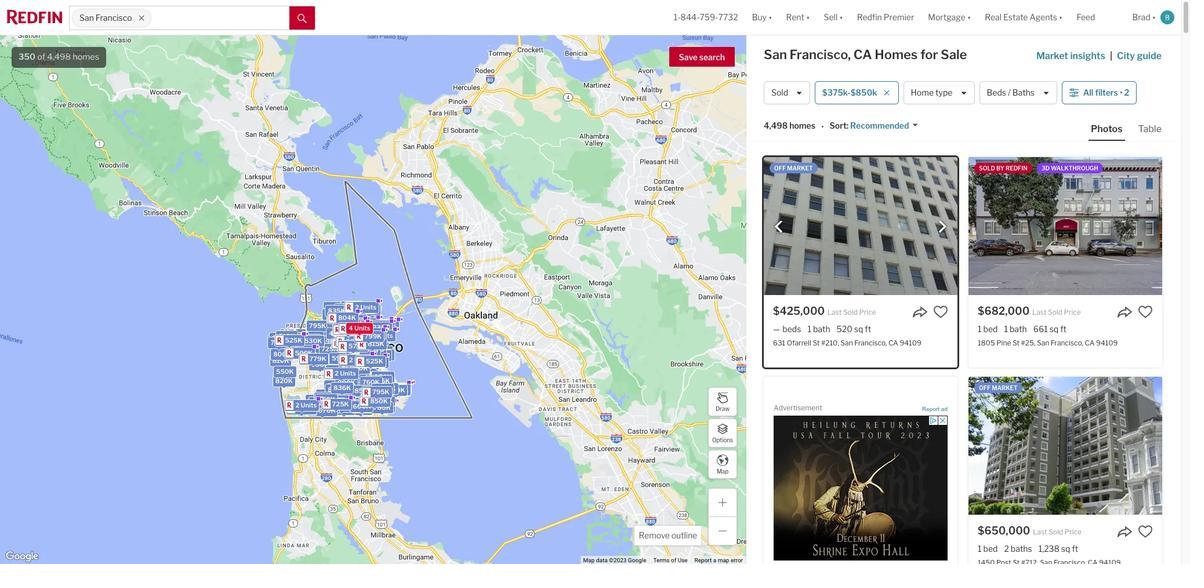 Task type: vqa. For each thing, say whether or not it's contained in the screenshot.
#210,
yes



Task type: describe. For each thing, give the bounding box(es) containing it.
0 vertical spatial 675k
[[270, 336, 287, 345]]

photo of 1805 pine st #25, san francisco, ca 94109 image
[[969, 157, 1163, 295]]

redfin premier button
[[851, 0, 922, 35]]

guide
[[1138, 50, 1163, 62]]

sold by redfin
[[980, 165, 1028, 172]]

592k
[[333, 403, 350, 411]]

505k
[[348, 339, 366, 347]]

market insights | city guide
[[1037, 50, 1163, 62]]

2 horizontal spatial 550k
[[368, 359, 386, 367]]

for
[[921, 47, 939, 62]]

favorite button image for $425,000
[[934, 305, 949, 320]]

#25,
[[1022, 339, 1036, 348]]

599k
[[332, 354, 349, 363]]

1 vertical spatial 500k
[[336, 340, 354, 348]]

575k up 375k
[[349, 343, 366, 351]]

1 bed for $682,000
[[979, 324, 999, 334]]

713k
[[308, 326, 324, 334]]

578k
[[347, 349, 364, 357]]

503k
[[375, 397, 393, 405]]

0 horizontal spatial 799k
[[333, 325, 350, 333]]

remove
[[639, 531, 670, 541]]

2 vertical spatial 500k
[[295, 349, 313, 357]]

bath for $682,000
[[1010, 324, 1028, 334]]

1 vertical spatial 730k
[[358, 401, 375, 409]]

1 vertical spatial 720k
[[349, 351, 366, 359]]

0 horizontal spatial 430k
[[299, 347, 317, 355]]

francisco
[[96, 13, 132, 23]]

terms
[[654, 558, 670, 564]]

home type
[[912, 88, 953, 98]]

price for $425,000
[[860, 308, 877, 317]]

sq for $425,000
[[855, 324, 864, 334]]

595k
[[352, 335, 370, 343]]

1 625k from the top
[[343, 323, 361, 331]]

2 vertical spatial 660k
[[351, 388, 369, 396]]

sold inside button
[[772, 88, 789, 98]]

san down buy ▾ button
[[764, 47, 788, 62]]

0 horizontal spatial 4,498
[[47, 52, 71, 62]]

2 vertical spatial 675k
[[327, 382, 344, 390]]

0 horizontal spatial 515k
[[320, 347, 336, 355]]

market
[[1037, 50, 1069, 62]]

redfin
[[1006, 165, 1028, 172]]

/
[[1009, 88, 1012, 98]]

market insights link
[[1037, 38, 1106, 63]]

of for 350
[[37, 52, 45, 62]]

google image
[[3, 550, 41, 565]]

1 vertical spatial market
[[993, 385, 1018, 392]]

buy ▾ button
[[753, 0, 773, 35]]

mortgage ▾
[[929, 12, 972, 22]]

825k down 398k
[[373, 385, 390, 393]]

last for $650,000
[[1034, 528, 1048, 537]]

real estate agents ▾
[[986, 12, 1064, 22]]

save
[[679, 52, 698, 62]]

785k up 671k
[[335, 312, 352, 320]]

draw button
[[709, 388, 738, 417]]

1 horizontal spatial 780k
[[373, 404, 391, 412]]

514k
[[354, 336, 370, 344]]

749k
[[366, 337, 384, 346]]

555k
[[372, 322, 390, 330]]

0 vertical spatial 780k
[[350, 316, 368, 324]]

favorite button checkbox for $682,000
[[1139, 305, 1154, 320]]

last sold price for $425,000
[[828, 308, 877, 317]]

report for report ad
[[923, 406, 940, 413]]

1 vertical spatial 735k
[[361, 377, 378, 385]]

1 vertical spatial 830k
[[362, 396, 379, 404]]

785k up 503k
[[391, 386, 408, 394]]

brad ▾
[[1133, 12, 1157, 22]]

submit search image
[[298, 14, 307, 23]]

$425,000
[[774, 305, 825, 317]]

sq for $650,000
[[1062, 544, 1071, 554]]

bed for $682,000
[[984, 324, 999, 334]]

375k
[[348, 351, 365, 359]]

san francisco, ca homes for sale
[[764, 47, 968, 62]]

options
[[713, 437, 734, 444]]

3d walkthrough
[[1042, 165, 1099, 172]]

1 vertical spatial 815k
[[357, 382, 374, 390]]

price for $682,000
[[1065, 308, 1082, 317]]

2 625k from the top
[[343, 326, 361, 334]]

2 horizontal spatial 790k
[[379, 385, 396, 393]]

740k
[[360, 304, 378, 312]]

favorite button image
[[1139, 525, 1154, 540]]

report ad button
[[923, 406, 948, 415]]

last sold price for $650,000
[[1034, 528, 1082, 537]]

1 horizontal spatial 550k
[[337, 330, 355, 338]]

sq for $682,000
[[1050, 324, 1059, 334]]

1 horizontal spatial 805k
[[366, 335, 383, 343]]

0 vertical spatial 710k
[[343, 346, 359, 354]]

|
[[1111, 50, 1113, 62]]

480k
[[328, 367, 346, 375]]

590k
[[359, 331, 376, 339]]

1 vertical spatial 674k
[[328, 367, 345, 375]]

0 horizontal spatial ca
[[854, 47, 873, 62]]

▾ for buy ▾
[[769, 12, 773, 22]]

1 horizontal spatial 835k
[[366, 398, 383, 406]]

map for map
[[717, 468, 729, 475]]

769k
[[314, 335, 331, 343]]

outline
[[672, 531, 698, 541]]

350
[[19, 52, 36, 62]]

remove san francisco image
[[138, 15, 145, 21]]

rent ▾
[[787, 12, 810, 22]]

607k
[[318, 391, 336, 399]]

520 sq ft
[[837, 324, 872, 334]]

1,238 sq ft
[[1039, 544, 1079, 554]]

san left francisco
[[80, 13, 94, 23]]

san down 520
[[841, 339, 854, 348]]

favorite button image for $682,000
[[1139, 305, 1154, 320]]

0 horizontal spatial 835k
[[328, 307, 345, 315]]

all filters • 2
[[1084, 88, 1130, 98]]

825k up 585k
[[328, 386, 345, 394]]

770k
[[346, 321, 363, 329]]

1805 pine st #25, san francisco, ca 94109
[[979, 339, 1119, 348]]

photo of 631 ofarrell st #210, san francisco, ca 94109 image
[[764, 157, 958, 295]]

remove $375k-$850k image
[[884, 89, 891, 96]]

beds / baths button
[[980, 81, 1058, 104]]

0 vertical spatial 660k
[[357, 335, 374, 343]]

0 vertical spatial 720k
[[342, 340, 359, 348]]

table
[[1139, 124, 1163, 135]]

392k
[[350, 335, 367, 343]]

favorite button checkbox for $650,000
[[1139, 525, 1154, 540]]

1 bath for $682,000
[[1005, 324, 1028, 334]]

2 vertical spatial 720k
[[339, 390, 356, 398]]

1 horizontal spatial 695k
[[346, 353, 364, 361]]

0 vertical spatial 735k
[[373, 324, 390, 332]]

631
[[774, 339, 786, 348]]

1 horizontal spatial off
[[980, 385, 991, 392]]

1 horizontal spatial 799k
[[365, 332, 382, 340]]

ca for $425,000
[[889, 339, 899, 348]]

next button image
[[937, 221, 949, 233]]

1 horizontal spatial 790k
[[333, 350, 351, 358]]

sell ▾ button
[[824, 0, 844, 35]]

350 of 4,498 homes
[[19, 52, 99, 62]]

0 horizontal spatial 790k
[[308, 396, 325, 404]]

0 horizontal spatial 730k
[[335, 324, 352, 332]]

photos button
[[1089, 123, 1137, 141]]

825k down 599k
[[330, 366, 347, 375]]

399k
[[344, 373, 362, 381]]

$850k
[[851, 88, 878, 98]]

0 vertical spatial homes
[[73, 52, 99, 62]]

0 vertical spatial 460k
[[329, 330, 347, 338]]

671k
[[328, 322, 344, 330]]

sell
[[824, 12, 838, 22]]

715k
[[371, 331, 387, 339]]

1 vertical spatial 665k
[[374, 385, 392, 393]]

baths
[[1012, 544, 1033, 554]]

homes inside 4,498 homes •
[[790, 121, 816, 131]]

1 vertical spatial 710k
[[328, 355, 344, 363]]

94109 for $425,000
[[900, 339, 922, 348]]

0 vertical spatial off
[[775, 165, 787, 172]]

782k
[[337, 305, 354, 313]]

1 bath for $425,000
[[808, 324, 831, 334]]

st for $425,000
[[813, 339, 820, 348]]

map data ©2023 google
[[584, 558, 647, 564]]

1 horizontal spatial 430k
[[351, 319, 369, 327]]

real estate agents ▾ button
[[979, 0, 1070, 35]]

738k
[[349, 379, 366, 387]]

0 vertical spatial 635k
[[343, 303, 361, 311]]

photos
[[1092, 124, 1123, 135]]

options button
[[709, 419, 738, 448]]

beds
[[988, 88, 1007, 98]]

0 vertical spatial 665k
[[366, 358, 383, 366]]

0 horizontal spatial 475k
[[325, 311, 342, 319]]

565k
[[357, 401, 374, 410]]

0 vertical spatial 400k
[[368, 359, 386, 367]]

540k
[[330, 397, 348, 405]]

0 horizontal spatial 695k
[[270, 338, 288, 346]]

585k
[[334, 394, 351, 402]]

0 vertical spatial off market
[[775, 165, 814, 172]]

0 horizontal spatial 680k
[[346, 345, 364, 353]]

2 vertical spatial 550k
[[276, 368, 294, 376]]

terms of use
[[654, 558, 688, 564]]



Task type: locate. For each thing, give the bounding box(es) containing it.
675k
[[270, 336, 287, 345], [277, 347, 294, 356], [327, 382, 344, 390]]

user photo image
[[1161, 10, 1175, 24]]

last for $425,000
[[828, 308, 842, 317]]

0 horizontal spatial map
[[584, 558, 595, 564]]

2 inside button
[[1125, 88, 1130, 98]]

▾ right agents
[[1060, 12, 1064, 22]]

0 vertical spatial map
[[717, 468, 729, 475]]

1 bed
[[979, 324, 999, 334], [979, 544, 999, 554]]

last up 661
[[1033, 308, 1047, 317]]

remove outline button
[[635, 526, 702, 546]]

5 ▾ from the left
[[1060, 12, 1064, 22]]

1 vertical spatial off market
[[980, 385, 1018, 392]]

san down 661
[[1038, 339, 1050, 348]]

1 horizontal spatial •
[[1121, 88, 1123, 98]]

map down options
[[717, 468, 729, 475]]

4 ▾ from the left
[[968, 12, 972, 22]]

save search button
[[670, 47, 735, 67]]

3 ▾ from the left
[[840, 12, 844, 22]]

4,498 right 350
[[47, 52, 71, 62]]

1 horizontal spatial francisco,
[[855, 339, 888, 348]]

1 vertical spatial 675k
[[277, 347, 294, 356]]

favorite button checkbox
[[934, 305, 949, 320], [1139, 305, 1154, 320], [1139, 525, 1154, 540]]

10
[[372, 322, 380, 330]]

1 horizontal spatial 730k
[[358, 401, 375, 409]]

795k up 503k
[[372, 389, 389, 397]]

675k left 779k
[[277, 347, 294, 356]]

map region
[[0, 0, 866, 565]]

•
[[1121, 88, 1123, 98], [822, 122, 824, 132]]

825k
[[330, 366, 347, 375], [373, 385, 390, 393], [328, 386, 345, 394], [391, 387, 408, 395]]

1 94109 from the left
[[900, 339, 922, 348]]

805k down 705k
[[366, 335, 383, 343]]

ft right 520
[[866, 324, 872, 334]]

▾ right mortgage
[[968, 12, 972, 22]]

bed down $650,000
[[984, 544, 999, 554]]

0 horizontal spatial off
[[775, 165, 787, 172]]

2 bath from the left
[[1010, 324, 1028, 334]]

1 horizontal spatial 94109
[[1097, 339, 1119, 348]]

500k down 5
[[336, 340, 354, 348]]

3
[[350, 318, 354, 327], [355, 320, 359, 328], [350, 321, 354, 329], [340, 323, 344, 332], [362, 346, 367, 354], [371, 403, 375, 411]]

400k up 503k
[[387, 386, 405, 394]]

sign
[[326, 303, 340, 312], [342, 330, 356, 338], [341, 335, 354, 343], [349, 353, 362, 361], [349, 353, 362, 361]]

0 horizontal spatial 460k
[[329, 330, 347, 338]]

homes left sort
[[790, 121, 816, 131]]

1 vertical spatial report
[[695, 558, 712, 564]]

1 vertical spatial 795k
[[372, 389, 389, 397]]

1 vertical spatial 805k
[[330, 343, 347, 352]]

buy ▾
[[753, 12, 773, 22]]

filters
[[1096, 88, 1119, 98]]

report a map error
[[695, 558, 743, 564]]

1 bed down $650,000
[[979, 544, 999, 554]]

price for $650,000
[[1065, 528, 1082, 537]]

815k down 715k
[[368, 340, 384, 348]]

800k
[[355, 304, 373, 312], [350, 305, 368, 313], [356, 307, 374, 315], [359, 309, 377, 317], [372, 324, 390, 332], [272, 335, 290, 343], [273, 351, 291, 359], [350, 364, 368, 373], [337, 379, 355, 387], [374, 386, 392, 394], [347, 387, 365, 395], [370, 394, 388, 402], [335, 397, 353, 405], [294, 402, 312, 410], [352, 405, 370, 414], [335, 406, 353, 414]]

430k
[[351, 319, 369, 327], [299, 347, 317, 355]]

previous button image
[[774, 221, 785, 233]]

1 vertical spatial of
[[672, 558, 677, 564]]

0 vertical spatial 680k
[[369, 333, 387, 341]]

2 1 bath from the left
[[1005, 324, 1028, 334]]

st for $682,000
[[1013, 339, 1020, 348]]

• right filters in the top of the page
[[1121, 88, 1123, 98]]

price up 1,238 sq ft at the bottom right
[[1065, 528, 1082, 537]]

0 horizontal spatial 780k
[[350, 316, 368, 324]]

475k up 671k
[[325, 311, 342, 319]]

mortgage
[[929, 12, 966, 22]]

675k up the 607k
[[327, 382, 344, 390]]

by
[[997, 165, 1005, 172]]

favorite button checkbox for $425,000
[[934, 305, 949, 320]]

575k down 392k
[[348, 344, 365, 352]]

bath for $425,000
[[814, 324, 831, 334]]

475k left 509k
[[369, 394, 386, 402]]

1 vertical spatial 660k
[[344, 363, 362, 371]]

• inside 4,498 homes •
[[822, 122, 824, 132]]

favorite button image
[[934, 305, 949, 320], [1139, 305, 1154, 320]]

units
[[360, 303, 376, 312], [355, 316, 371, 324], [346, 316, 362, 324], [356, 318, 372, 327], [356, 319, 372, 327], [361, 320, 377, 328], [331, 320, 347, 329], [355, 321, 371, 329], [349, 322, 365, 330], [381, 322, 397, 330], [379, 323, 395, 331], [349, 323, 365, 331], [345, 323, 361, 332], [354, 325, 370, 333], [351, 325, 367, 333], [372, 326, 389, 334], [350, 328, 366, 336], [349, 329, 365, 337], [369, 331, 385, 339], [358, 331, 374, 339], [356, 332, 372, 340], [345, 332, 361, 340], [377, 332, 393, 340], [372, 333, 388, 341], [370, 337, 386, 345], [353, 337, 369, 345], [355, 339, 371, 347], [351, 344, 367, 352], [368, 346, 384, 354], [376, 351, 392, 359], [354, 356, 370, 364], [340, 370, 356, 378], [393, 385, 409, 393], [301, 401, 317, 410], [377, 403, 393, 411], [311, 405, 327, 413], [311, 405, 327, 413]]

type
[[936, 88, 953, 98]]

0 horizontal spatial homes
[[73, 52, 99, 62]]

market
[[788, 165, 814, 172], [993, 385, 1018, 392]]

0 horizontal spatial bath
[[814, 324, 831, 334]]

google
[[628, 558, 647, 564]]

495k
[[351, 318, 369, 326]]

398k
[[375, 373, 392, 382]]

• inside button
[[1121, 88, 1123, 98]]

2 favorite button image from the left
[[1139, 305, 1154, 320]]

ft right 1,238
[[1073, 544, 1079, 554]]

—
[[774, 324, 781, 334]]

sq right 661
[[1050, 324, 1059, 334]]

1 vertical spatial map
[[584, 558, 595, 564]]

790k down 398k
[[379, 385, 396, 393]]

0 horizontal spatial market
[[788, 165, 814, 172]]

635k up 804k at the left bottom of page
[[343, 303, 361, 311]]

price up 661 sq ft at the bottom of page
[[1065, 308, 1082, 317]]

• left sort
[[822, 122, 824, 132]]

ft for $650,000
[[1073, 544, 1079, 554]]

674k
[[337, 317, 354, 325], [328, 367, 345, 375]]

rent ▾ button
[[787, 0, 810, 35]]

575k up 503k
[[373, 381, 391, 389]]

1 bed up the 1805
[[979, 324, 999, 334]]

600k
[[359, 304, 377, 312], [360, 306, 378, 314], [351, 320, 369, 328], [358, 362, 376, 370], [353, 403, 371, 411]]

last sold price up 1,238 sq ft at the bottom right
[[1034, 528, 1082, 537]]

ft for $425,000
[[866, 324, 872, 334]]

▾ right buy
[[769, 12, 773, 22]]

1 favorite button image from the left
[[934, 305, 949, 320]]

bed up the 1805
[[984, 324, 999, 334]]

francisco, for $682,000
[[1052, 339, 1084, 348]]

810k
[[367, 330, 383, 338], [278, 333, 295, 341], [272, 357, 289, 365]]

520
[[837, 324, 853, 334]]

847k
[[346, 369, 363, 377]]

price up 520 sq ft
[[860, 308, 877, 317]]

• for filters
[[1121, 88, 1123, 98]]

674k down 599k
[[328, 367, 345, 375]]

last sold price up 520 sq ft
[[828, 308, 877, 317]]

515k down the 490k on the left
[[320, 347, 336, 355]]

1 1 bed from the top
[[979, 324, 999, 334]]

0 horizontal spatial ft
[[866, 324, 872, 334]]

1 down $650,000
[[979, 544, 982, 554]]

francisco, down 520 sq ft
[[855, 339, 888, 348]]

450k
[[354, 375, 372, 383]]

720k down 505k
[[349, 351, 366, 359]]

1 vertical spatial •
[[822, 122, 824, 132]]

695k up '656k'
[[346, 353, 364, 361]]

661 sq ft
[[1034, 324, 1067, 334]]

1 up the 1805
[[979, 324, 982, 334]]

790k
[[333, 350, 351, 358], [379, 385, 396, 393], [308, 396, 325, 404]]

0 horizontal spatial 805k
[[330, 343, 347, 352]]

real
[[986, 12, 1002, 22]]

last sold price up 661 sq ft at the bottom of page
[[1033, 308, 1082, 317]]

3 units
[[350, 318, 372, 327], [355, 320, 377, 328], [350, 321, 371, 329], [340, 323, 361, 332], [362, 346, 384, 354], [371, 403, 393, 411]]

0 horizontal spatial 550k
[[276, 368, 294, 376]]

0 vertical spatial 815k
[[368, 340, 384, 348]]

0 vertical spatial 610k
[[344, 325, 361, 333]]

beds
[[783, 324, 802, 334]]

1 bath from the left
[[814, 324, 831, 334]]

bed for $650,000
[[984, 544, 999, 554]]

5
[[344, 329, 348, 337]]

▾ right "rent"
[[807, 12, 810, 22]]

695k left 530k
[[270, 338, 288, 346]]

sold for $425,000
[[844, 308, 858, 317]]

last for $682,000
[[1033, 308, 1047, 317]]

550k
[[337, 330, 355, 338], [368, 359, 386, 367], [276, 368, 294, 376]]

sell ▾ button
[[817, 0, 851, 35]]

635k right "592k"
[[354, 404, 371, 412]]

report for report a map error
[[695, 558, 712, 564]]

656k
[[356, 361, 374, 369]]

map inside button
[[717, 468, 729, 475]]

1 vertical spatial 460k
[[360, 381, 378, 389]]

1 horizontal spatial bath
[[1010, 324, 1028, 334]]

▾ for brad ▾
[[1153, 12, 1157, 22]]

0 horizontal spatial off market
[[775, 165, 814, 172]]

1 ▾ from the left
[[769, 12, 773, 22]]

1 vertical spatial 790k
[[379, 385, 396, 393]]

661
[[1034, 324, 1049, 334]]

1 bath up #210,
[[808, 324, 831, 334]]

1 horizontal spatial ft
[[1061, 324, 1067, 334]]

790k up 846k
[[308, 396, 325, 404]]

0 horizontal spatial francisco,
[[790, 47, 852, 62]]

pine
[[997, 339, 1012, 348]]

None search field
[[151, 6, 290, 30]]

off market down 4,498 homes • at the right top of page
[[775, 165, 814, 172]]

620k
[[356, 334, 373, 342]]

bath up #25,
[[1010, 324, 1028, 334]]

sold up 661 sq ft at the bottom of page
[[1049, 308, 1063, 317]]

1 horizontal spatial st
[[1013, 339, 1020, 348]]

850k
[[327, 313, 344, 321], [342, 317, 360, 325], [339, 320, 357, 328], [350, 320, 367, 328], [369, 322, 386, 331], [362, 332, 380, 340], [304, 333, 322, 341], [336, 345, 353, 353], [348, 347, 366, 355], [373, 348, 390, 356], [374, 373, 392, 381], [354, 387, 372, 395], [370, 397, 388, 406], [325, 400, 343, 408]]

map left data
[[584, 558, 595, 564]]

1 horizontal spatial sq
[[1050, 324, 1059, 334]]

487k
[[359, 358, 376, 366]]

4,498 down sold button
[[764, 121, 788, 131]]

710k down 392k
[[343, 346, 359, 354]]

$650,000
[[979, 525, 1031, 537]]

0 vertical spatial 515k
[[320, 347, 336, 355]]

1 vertical spatial 680k
[[346, 345, 364, 353]]

835k
[[328, 307, 345, 315], [366, 398, 383, 406]]

835k down 450k
[[366, 398, 383, 406]]

sq right 520
[[855, 324, 864, 334]]

0 horizontal spatial 795k
[[309, 322, 326, 330]]

0 vertical spatial 674k
[[337, 317, 354, 325]]

700k
[[357, 318, 375, 326], [344, 329, 362, 337], [328, 359, 346, 367], [370, 382, 387, 390], [366, 382, 383, 390], [328, 401, 346, 409]]

500k down 782k
[[336, 313, 353, 321]]

sold for $682,000
[[1049, 308, 1063, 317]]

of for terms
[[672, 558, 677, 564]]

st left #25,
[[1013, 339, 1020, 348]]

off market down pine
[[980, 385, 1018, 392]]

▾ for mortgage ▾
[[968, 12, 972, 22]]

1-844-759-7732 link
[[674, 12, 739, 22]]

785k up 5
[[330, 318, 347, 326]]

720k up 578k
[[342, 340, 359, 348]]

map for map data ©2023 google
[[584, 558, 595, 564]]

400k up 398k
[[368, 359, 386, 367]]

sold
[[980, 165, 996, 172]]

0 vertical spatial •
[[1121, 88, 1123, 98]]

0 horizontal spatial sq
[[855, 324, 864, 334]]

799k
[[333, 325, 350, 333], [365, 332, 382, 340]]

1 vertical spatial 695k
[[346, 353, 364, 361]]

695k
[[270, 338, 288, 346], [346, 353, 364, 361]]

francisco, down 661 sq ft at the bottom of page
[[1052, 339, 1084, 348]]

last up 1,238
[[1034, 528, 1048, 537]]

2 bed from the top
[[984, 544, 999, 554]]

sold for $650,000
[[1050, 528, 1064, 537]]

:
[[847, 121, 849, 131]]

1 horizontal spatial 4,498
[[764, 121, 788, 131]]

500k down 530k
[[295, 349, 313, 357]]

0 horizontal spatial 1 bath
[[808, 324, 831, 334]]

1 vertical spatial 515k
[[374, 377, 390, 385]]

report left a
[[695, 558, 712, 564]]

$375k-$850k button
[[815, 81, 899, 104]]

photo of 1450 post st #712, san francisco, ca 94109 image
[[969, 377, 1163, 515]]

1 vertical spatial 550k
[[368, 359, 386, 367]]

1-844-759-7732
[[674, 12, 739, 22]]

1 vertical spatial off
[[980, 385, 991, 392]]

1 horizontal spatial favorite button image
[[1139, 305, 1154, 320]]

ad region
[[774, 416, 948, 561]]

baths
[[1013, 88, 1035, 98]]

2 1 bed from the top
[[979, 544, 999, 554]]

1 horizontal spatial 400k
[[387, 386, 405, 394]]

bath
[[814, 324, 831, 334], [1010, 324, 1028, 334]]

francisco, down the sell at top right
[[790, 47, 852, 62]]

1 1 bath from the left
[[808, 324, 831, 334]]

805k
[[366, 335, 383, 343], [330, 343, 347, 352]]

1 bath up pine
[[1005, 324, 1028, 334]]

10 units
[[372, 322, 397, 330]]

homes down the san francisco
[[73, 52, 99, 62]]

1 horizontal spatial 795k
[[372, 389, 389, 397]]

2 vertical spatial 790k
[[308, 396, 325, 404]]

ft up 1805 pine st #25, san francisco, ca 94109
[[1061, 324, 1067, 334]]

2 st from the left
[[1013, 339, 1020, 348]]

city guide link
[[1118, 49, 1165, 63]]

94109 for $682,000
[[1097, 339, 1119, 348]]

2 vertical spatial 610k
[[363, 395, 380, 403]]

795k up 769k
[[309, 322, 326, 330]]

825k up 503k
[[391, 387, 408, 395]]

of right 350
[[37, 52, 45, 62]]

1 vertical spatial 475k
[[369, 394, 386, 402]]

real estate agents ▾ link
[[986, 0, 1064, 35]]

731k
[[317, 394, 333, 402]]

720k up "592k"
[[339, 390, 356, 398]]

bath up #210,
[[814, 324, 831, 334]]

0 horizontal spatial favorite button image
[[934, 305, 949, 320]]

1 vertical spatial bed
[[984, 544, 999, 554]]

— beds
[[774, 324, 802, 334]]

0 vertical spatial report
[[923, 406, 940, 413]]

francisco, for $425,000
[[855, 339, 888, 348]]

1 up ofarrell
[[808, 324, 812, 334]]

©2023
[[609, 558, 627, 564]]

710k up 480k
[[328, 355, 344, 363]]

1 horizontal spatial 460k
[[360, 381, 378, 389]]

sold up 520 sq ft
[[844, 308, 858, 317]]

4,498 homes •
[[764, 121, 824, 132]]

off down 4,498 homes • at the right top of page
[[775, 165, 787, 172]]

509k
[[388, 386, 405, 394]]

669k
[[371, 325, 388, 333]]

sq right 1,238
[[1062, 544, 1071, 554]]

0 vertical spatial of
[[37, 52, 45, 62]]

790k down the 490k on the left
[[333, 350, 351, 358]]

st left #210,
[[813, 339, 820, 348]]

1 horizontal spatial 515k
[[374, 377, 390, 385]]

estate
[[1004, 12, 1029, 22]]

1 vertical spatial 610k
[[342, 362, 358, 370]]

846k
[[297, 405, 315, 413]]

1 vertical spatial 780k
[[373, 404, 391, 412]]

0 vertical spatial 475k
[[325, 311, 342, 319]]

0 horizontal spatial 94109
[[900, 339, 922, 348]]

730k down 804k at the left bottom of page
[[335, 324, 352, 332]]

1 bath
[[808, 324, 831, 334], [1005, 324, 1028, 334]]

1 up pine
[[1005, 324, 1009, 334]]

report inside button
[[923, 406, 940, 413]]

1 st from the left
[[813, 339, 820, 348]]

last sold price for $682,000
[[1033, 308, 1082, 317]]

0 vertical spatial 430k
[[351, 319, 369, 327]]

1 bed from the top
[[984, 324, 999, 334]]

1 vertical spatial homes
[[790, 121, 816, 131]]

1 vertical spatial 4,498
[[764, 121, 788, 131]]

sold up 4,498 homes • at the right top of page
[[772, 88, 789, 98]]

460k up the 490k on the left
[[329, 330, 347, 338]]

805k up 599k
[[330, 343, 347, 352]]

last
[[828, 308, 842, 317], [1033, 308, 1047, 317], [1034, 528, 1048, 537]]

2 ▾ from the left
[[807, 12, 810, 22]]

1 vertical spatial 635k
[[354, 404, 371, 412]]

2 horizontal spatial ft
[[1073, 544, 1079, 554]]

report ad
[[923, 406, 948, 413]]

home
[[912, 88, 934, 98]]

sale
[[941, 47, 968, 62]]

ft for $682,000
[[1061, 324, 1067, 334]]

0 horizontal spatial st
[[813, 339, 820, 348]]

2 94109 from the left
[[1097, 339, 1119, 348]]

#210,
[[822, 339, 840, 348]]

1 vertical spatial 835k
[[366, 398, 383, 406]]

buy ▾ button
[[746, 0, 780, 35]]

▾ for rent ▾
[[807, 12, 810, 22]]

1 horizontal spatial homes
[[790, 121, 816, 131]]

francisco,
[[790, 47, 852, 62], [855, 339, 888, 348], [1052, 339, 1084, 348]]

631 ofarrell st #210, san francisco, ca 94109
[[774, 339, 922, 348]]

1 horizontal spatial map
[[717, 468, 729, 475]]

rent ▾ button
[[780, 0, 817, 35]]

report left ad
[[923, 406, 940, 413]]

1 horizontal spatial off market
[[980, 385, 1018, 392]]

4,498 inside 4,498 homes •
[[764, 121, 788, 131]]

• for homes
[[822, 122, 824, 132]]

▾ for sell ▾
[[840, 12, 844, 22]]

2 vertical spatial 830k
[[341, 405, 359, 413]]

0 vertical spatial 830k
[[329, 361, 347, 370]]

last up 520
[[828, 308, 842, 317]]

785k
[[335, 312, 352, 320], [330, 318, 347, 326], [391, 386, 408, 394]]

homes
[[875, 47, 918, 62]]

feed
[[1077, 12, 1096, 22]]

0 vertical spatial 500k
[[336, 313, 353, 321]]

data
[[597, 558, 608, 564]]

1 vertical spatial 400k
[[387, 386, 405, 394]]

sq
[[855, 324, 864, 334], [1050, 324, 1059, 334], [1062, 544, 1071, 554]]

of left use
[[672, 558, 677, 564]]

ca for $682,000
[[1086, 339, 1095, 348]]

1 bed for $650,000
[[979, 544, 999, 554]]

490k
[[321, 338, 339, 346]]

6 ▾ from the left
[[1153, 12, 1157, 22]]

▾ right the sell at top right
[[840, 12, 844, 22]]

sold up 1,238 sq ft at the bottom right
[[1050, 528, 1064, 537]]

675k left 530k
[[270, 336, 287, 345]]



